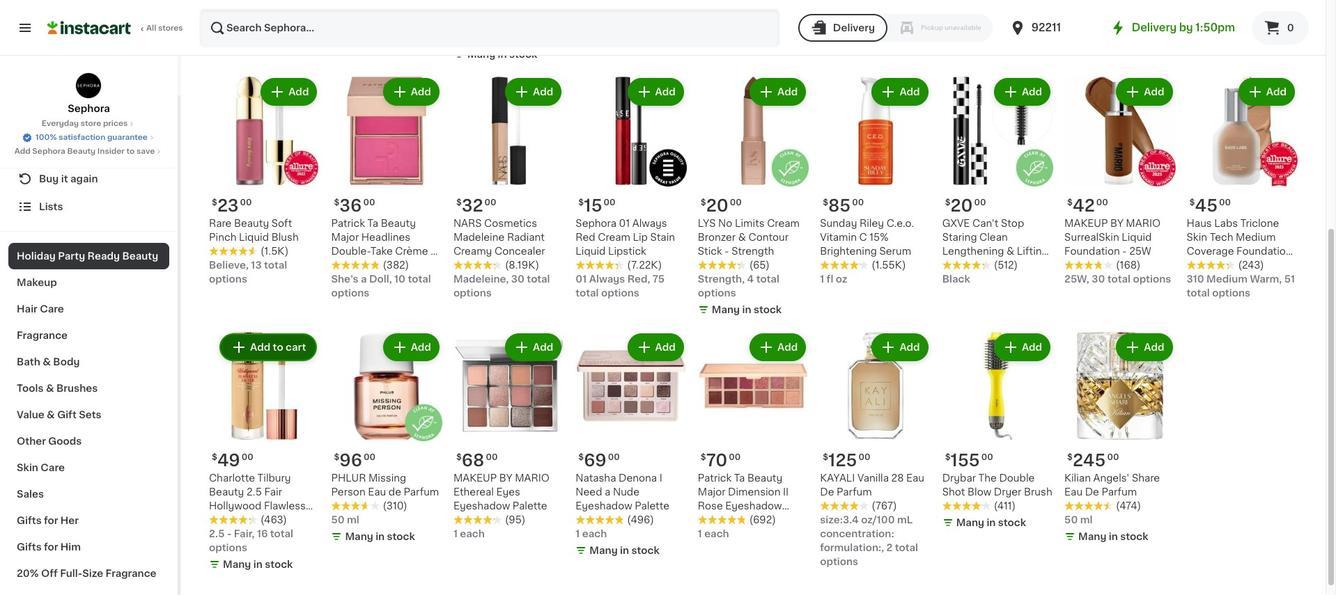 Task type: vqa. For each thing, say whether or not it's contained in the screenshot.
Head corresponding to Pepper
no



Task type: locate. For each thing, give the bounding box(es) containing it.
00 inside $ 49 00
[[242, 454, 254, 462]]

options inside 01 always red, 75 total options
[[601, 288, 640, 298]]

0 vertical spatial cream
[[768, 219, 800, 229]]

patrick down '36'
[[331, 219, 365, 229]]

00 for makeup by mario ethereal eyes eyeshadow palette
[[486, 454, 498, 462]]

1 for 69
[[576, 530, 580, 540]]

0 horizontal spatial patrick
[[331, 219, 365, 229]]

a inside she's a doll, 10 total options
[[361, 275, 367, 284]]

ta inside patrick ta beauty major headlines double-take crème & powder blush - she's a doll - pink
[[368, 219, 379, 229]]

makeup inside makeup by mario surrealskin liquid foundation - 25w
[[1065, 219, 1109, 229]]

$ up red
[[579, 199, 584, 207]]

gifts inside gifts for her link
[[17, 517, 42, 526]]

00 inside "$ 32 00"
[[485, 199, 497, 207]]

sephora down "100%"
[[32, 148, 65, 155]]

1 vertical spatial mario
[[515, 474, 550, 484]]

1 de from the left
[[821, 488, 835, 498]]

lengthening
[[943, 247, 1005, 256]]

1 horizontal spatial many in stock button
[[1187, 0, 1299, 23]]

lip
[[633, 233, 648, 242]]

total down (1.5k)
[[264, 261, 287, 270]]

1 horizontal spatial eau
[[907, 474, 925, 484]]

00 inside $ 15 00
[[604, 199, 616, 207]]

blush down the take
[[371, 261, 398, 270]]

total
[[264, 261, 287, 270], [408, 275, 431, 284], [1108, 275, 1131, 284], [527, 275, 550, 284], [757, 275, 780, 284], [576, 288, 599, 298], [1187, 289, 1211, 298], [270, 530, 293, 540], [896, 544, 919, 554]]

30 right 25w,
[[1092, 275, 1106, 284]]

total inside "madeleine, 30 total options"
[[527, 275, 550, 284]]

20 up 'gxve' on the right of the page
[[951, 198, 973, 214]]

patrick for 36
[[331, 219, 365, 229]]

by up surrealskin
[[1111, 219, 1124, 229]]

care for skin care
[[41, 464, 65, 473]]

lys
[[698, 219, 716, 229]]

75
[[653, 275, 665, 284]]

00 right 96
[[364, 454, 376, 462]]

0 horizontal spatial blush
[[272, 233, 299, 242]]

0 vertical spatial to
[[127, 148, 135, 155]]

1 vertical spatial oz
[[836, 275, 848, 284]]

00 up no
[[730, 199, 742, 207]]

0 horizontal spatial de
[[821, 488, 835, 498]]

0 horizontal spatial soft
[[272, 219, 292, 229]]

0 horizontal spatial ta
[[368, 219, 379, 229]]

medium inside 310 medium warm, 51 total options
[[1207, 275, 1248, 284]]

01 down red
[[576, 275, 587, 284]]

2 horizontal spatial 50
[[1065, 516, 1079, 526]]

a
[[437, 261, 442, 270], [361, 275, 367, 284], [605, 488, 611, 498]]

many inside "5.3 oz many in stock"
[[712, 22, 740, 32]]

0 horizontal spatial black
[[943, 275, 971, 284]]

0 vertical spatial she's
[[408, 261, 434, 270]]

major for 70
[[698, 488, 726, 498]]

2 de from the left
[[1086, 488, 1100, 498]]

36
[[340, 198, 362, 214]]

total up rosy
[[1187, 289, 1211, 298]]

vanilla
[[858, 474, 889, 484]]

2.5 left fair
[[247, 488, 262, 498]]

add for nars cosmetics madeleine radiant creamy concealer
[[533, 87, 554, 97]]

red,
[[628, 275, 651, 284]]

1 $ 20 00 from the left
[[701, 198, 742, 214]]

add button for kilian angels' share eau de parfum
[[1118, 335, 1172, 360]]

options down madeleine,
[[454, 289, 492, 298]]

a inside patrick ta beauty major headlines double-take crème & powder blush - she's a doll - pink
[[437, 261, 442, 270]]

$ inside $ 70 00
[[701, 454, 707, 462]]

$ inside $ 15 00
[[579, 199, 584, 207]]

delivery for delivery by 1:50pm
[[1132, 22, 1177, 33]]

1 many in stock button from the left
[[1065, 0, 1176, 37]]

2 30 from the left
[[511, 275, 525, 284]]

eau right 28 at the bottom right of the page
[[907, 474, 925, 484]]

2 $ 20 00 from the left
[[946, 198, 987, 214]]

skin down haus
[[1187, 233, 1208, 243]]

00 for patrick ta beauty major headlines double-take crème & powder blush - she's a doll - pink
[[363, 199, 375, 207]]

0 vertical spatial skin
[[1187, 233, 1208, 243]]

$ inside $ 42 00
[[1068, 199, 1073, 207]]

labs
[[1215, 219, 1239, 229]]

$ up nars
[[456, 199, 462, 207]]

1 vertical spatial care
[[41, 464, 65, 473]]

0 horizontal spatial fragrance
[[17, 331, 68, 341]]

she's down powder
[[331, 275, 359, 284]]

each down rose
[[705, 530, 730, 540]]

310 inside the haus labs triclone skin tech medium coverage foundation with fermented arnica - 310 medium warm - medium with warm soft rosy undertones
[[1194, 275, 1212, 284]]

strength
[[732, 247, 775, 256]]

2 foundation from the left
[[1237, 247, 1293, 256]]

0 vertical spatial patrick
[[331, 219, 365, 229]]

$ inside "$ 245 00"
[[1068, 454, 1073, 462]]

$ up phlur
[[334, 454, 340, 462]]

2.5 down filter
[[209, 530, 225, 540]]

0 vertical spatial soft
[[272, 219, 292, 229]]

cream up "contour"
[[768, 219, 800, 229]]

1 vertical spatial she's
[[331, 275, 359, 284]]

30 down (8.19k)
[[511, 275, 525, 284]]

add button for sephora 01 always red cream lip stain liquid lipstick
[[629, 80, 683, 105]]

eau inside the kilian angels' share eau de parfum
[[1065, 488, 1083, 498]]

liquid for 23
[[239, 233, 269, 242]]

1 30 from the left
[[1092, 275, 1106, 284]]

medium
[[1237, 233, 1277, 243], [1207, 275, 1248, 284], [1214, 275, 1254, 284], [1187, 289, 1227, 298]]

00 for kilian angels' share eau de parfum
[[1108, 454, 1120, 462]]

00 up angels'
[[1108, 454, 1120, 462]]

add button for haus labs triclone skin tech medium coverage foundation with fermented arnica - 310 medium warm - medium with warm soft rosy undertones
[[1241, 80, 1294, 105]]

delivery inside button
[[834, 23, 875, 33]]

each for 70
[[705, 530, 730, 540]]

liquid up (1.5k)
[[239, 233, 269, 242]]

2 gifts from the top
[[17, 543, 42, 553]]

1 horizontal spatial oz
[[836, 275, 848, 284]]

total inside believe, 13 total options
[[264, 261, 287, 270]]

00 right '36'
[[363, 199, 375, 207]]

add for gxve can't stop staring clean lengthening & lifting mascara - black
[[1022, 87, 1043, 97]]

1 for 85
[[821, 275, 825, 284]]

3 1 each from the left
[[698, 530, 730, 540]]

parfum for 96
[[404, 488, 439, 498]]

2 horizontal spatial eau
[[1065, 488, 1083, 498]]

1
[[821, 275, 825, 284], [576, 530, 580, 540], [454, 530, 458, 540], [698, 530, 702, 540]]

2 eyeshadow from the left
[[454, 502, 510, 512]]

oz right 5.3
[[716, 5, 728, 15]]

0 horizontal spatial eyeshadow
[[454, 502, 510, 512]]

dimension
[[728, 488, 781, 498]]

product group containing 42
[[1065, 76, 1176, 286]]

ta inside patrick ta beauty major dimension ii rose eyeshadow palette
[[735, 474, 745, 484]]

add for sephora 01 always red cream lip stain liquid lipstick
[[656, 87, 676, 97]]

all
[[146, 24, 156, 32]]

options up rosy
[[1213, 289, 1251, 298]]

0 horizontal spatial foundation
[[1065, 247, 1121, 256]]

0 horizontal spatial each
[[460, 530, 485, 540]]

$ for natasha denona i need a nude eyeshadow palette
[[579, 454, 584, 462]]

blush inside rare beauty soft pinch liquid blush
[[272, 233, 299, 242]]

$ up ethereal
[[456, 454, 462, 462]]

product group containing 85
[[821, 76, 932, 286]]

patrick inside patrick ta beauty major headlines double-take crème & powder blush - she's a doll - pink
[[331, 219, 365, 229]]

0 vertical spatial makeup
[[1065, 219, 1109, 229]]

& down limits
[[739, 233, 747, 243]]

gifts inside gifts for him link
[[17, 543, 42, 553]]

1 for 68
[[454, 530, 458, 540]]

total down (8.19k)
[[527, 275, 550, 284]]

0 horizontal spatial parfum
[[404, 488, 439, 498]]

parfum down kayali on the bottom right of page
[[837, 488, 873, 498]]

$ up 'lys'
[[701, 199, 707, 207]]

00 right 45
[[1220, 199, 1232, 207]]

by inside makeup by mario ethereal eyes eyeshadow palette
[[500, 474, 513, 484]]

0 horizontal spatial by
[[500, 474, 513, 484]]

45
[[1196, 198, 1218, 214]]

1 for from the top
[[44, 517, 58, 526]]

2 20 from the left
[[951, 198, 973, 214]]

0 vertical spatial mario
[[1127, 219, 1161, 229]]

total right 10
[[408, 275, 431, 284]]

add button for patrick ta beauty major dimension ii rose eyeshadow palette
[[751, 335, 805, 360]]

85
[[829, 198, 851, 214]]

& right bath
[[43, 358, 51, 367]]

again
[[70, 174, 98, 184]]

00 inside $ 96 00
[[364, 454, 376, 462]]

creamy
[[454, 247, 492, 256]]

1 vertical spatial to
[[273, 343, 283, 353]]

30 for 42
[[1092, 275, 1106, 284]]

0 horizontal spatial cream
[[598, 233, 631, 242]]

i
[[660, 474, 663, 484]]

a right (382) on the top left of page
[[437, 261, 442, 270]]

- right the stick
[[725, 247, 730, 256]]

her
[[61, 517, 79, 526]]

0 vertical spatial oz
[[716, 5, 728, 15]]

total inside 310 medium warm, 51 total options
[[1187, 289, 1211, 298]]

1 vertical spatial gifts
[[17, 543, 42, 553]]

$ 42 00
[[1068, 198, 1109, 214]]

major for 36
[[331, 233, 359, 242]]

liquid
[[239, 233, 269, 242], [1122, 233, 1152, 242], [576, 247, 606, 256]]

None search field
[[199, 8, 781, 47]]

add button for makeup by mario surrealskin liquid foundation - 25w
[[1118, 80, 1172, 105]]

& inside patrick ta beauty major headlines double-take crème & powder blush - she's a doll - pink
[[431, 247, 439, 256]]

nude
[[613, 488, 640, 498]]

patrick for 70
[[698, 474, 732, 484]]

$ 20 00 up no
[[701, 198, 742, 214]]

1 gifts from the top
[[17, 517, 42, 526]]

she's down crème
[[408, 261, 434, 270]]

eyeshadow inside makeup by mario ethereal eyes eyeshadow palette
[[454, 502, 510, 512]]

1 foundation from the left
[[1065, 247, 1121, 256]]

1 horizontal spatial blush
[[371, 261, 398, 270]]

patrick ta beauty major dimension ii rose eyeshadow palette
[[698, 474, 789, 526]]

add button for natasha denona i need a nude eyeshadow palette
[[629, 335, 683, 360]]

00 for natasha denona i need a nude eyeshadow palette
[[608, 454, 620, 462]]

2 horizontal spatial liquid
[[1122, 233, 1152, 242]]

total down red
[[576, 288, 599, 298]]

1 parfum from the left
[[404, 488, 439, 498]]

13
[[251, 261, 262, 270]]

2 1 each from the left
[[454, 530, 485, 540]]

$ inside the $ 36 00
[[334, 199, 340, 207]]

1 horizontal spatial foundation
[[1237, 247, 1293, 256]]

2 310 from the left
[[1194, 275, 1212, 284]]

00 inside $ 70 00
[[729, 454, 741, 462]]

(6.05k)
[[383, 5, 420, 15]]

arnica
[[1267, 261, 1298, 270]]

madeleine, 30 total options
[[454, 275, 550, 298]]

0 horizontal spatial 50
[[331, 516, 345, 526]]

(65)
[[750, 261, 770, 270]]

$ up kayali on the bottom right of page
[[823, 454, 829, 462]]

$ 20 00 up 'gxve' on the right of the page
[[946, 198, 987, 214]]

add for sunday riley c.e.o. vitamin c 15% brightening serum
[[900, 87, 921, 97]]

beauty up dimension
[[748, 474, 783, 484]]

$ inside $ 125 00
[[823, 454, 829, 462]]

blush inside patrick ta beauty major headlines double-take crème & powder blush - she's a doll - pink
[[371, 261, 398, 270]]

parfum inside the kilian angels' share eau de parfum
[[1102, 488, 1138, 498]]

tools & brushes
[[17, 384, 98, 394]]

(8.19k)
[[505, 261, 540, 270]]

de down kayali on the bottom right of page
[[821, 488, 835, 498]]

to down guarantee
[[127, 148, 135, 155]]

1 vertical spatial soft
[[1187, 302, 1208, 312]]

$ 49 00
[[212, 453, 254, 469]]

1 down need
[[576, 530, 580, 540]]

eau
[[907, 474, 925, 484], [368, 488, 386, 498], [1065, 488, 1083, 498]]

madeleine
[[454, 233, 505, 243]]

00 inside $ 85 00
[[853, 199, 864, 207]]

30 inside "madeleine, 30 total options"
[[511, 275, 525, 284]]

liquid up the 25w
[[1122, 233, 1152, 242]]

save
[[137, 148, 155, 155]]

0 horizontal spatial oz
[[716, 5, 728, 15]]

0 vertical spatial 2.5
[[247, 488, 262, 498]]

- right doll
[[353, 275, 358, 284]]

parfum down angels'
[[1102, 488, 1138, 498]]

25w
[[1130, 247, 1152, 256]]

2 horizontal spatial 1 each
[[698, 530, 730, 540]]

skin up sales
[[17, 464, 38, 473]]

28
[[892, 474, 904, 484]]

3 parfum from the left
[[1102, 488, 1138, 498]]

1 vertical spatial major
[[698, 488, 726, 498]]

00 inside $ 23 00
[[240, 199, 252, 207]]

0 horizontal spatial sephora
[[32, 148, 65, 155]]

sephora inside sephora 01 always red cream lip stain liquid lipstick
[[576, 219, 617, 229]]

fragrance down "hair care"
[[17, 331, 68, 341]]

(496)
[[628, 516, 654, 526]]

1 1 each from the left
[[576, 530, 607, 540]]

1 horizontal spatial de
[[1086, 488, 1100, 498]]

a down natasha
[[605, 488, 611, 498]]

$ up charlotte
[[212, 454, 217, 462]]

50 for 245
[[1065, 516, 1079, 526]]

lists link
[[8, 193, 169, 221]]

1 horizontal spatial 30
[[1092, 275, 1106, 284]]

add button for kayali vanilla 28 eau de parfum
[[874, 335, 928, 360]]

by up eyes
[[500, 474, 513, 484]]

00 right 23
[[240, 199, 252, 207]]

$ for lys no limits cream bronzer & contour stick - strength
[[701, 199, 707, 207]]

add button for rare beauty soft pinch liquid blush
[[262, 80, 316, 105]]

value & gift sets link
[[8, 402, 169, 429]]

palette down rose
[[698, 516, 733, 526]]

headlines
[[362, 233, 411, 242]]

1 310 from the left
[[1187, 275, 1205, 284]]

2 horizontal spatial parfum
[[1102, 488, 1138, 498]]

always left red,
[[589, 275, 625, 284]]

nars
[[454, 219, 482, 229]]

0 horizontal spatial major
[[331, 233, 359, 242]]

00 inside $ 45 00
[[1220, 199, 1232, 207]]

kilian angels' share eau de parfum
[[1065, 474, 1161, 498]]

(474)
[[1117, 502, 1142, 512]]

$ for rare beauty soft pinch liquid blush
[[212, 199, 217, 207]]

$ inside $ 49 00
[[212, 454, 217, 462]]

warm down arnica
[[1256, 275, 1285, 284]]

undertones
[[1238, 302, 1296, 312]]

cream inside lys no limits cream bronzer & contour stick - strength
[[768, 219, 800, 229]]

1 vertical spatial sephora
[[32, 148, 65, 155]]

0 button
[[1253, 11, 1310, 45]]

1 horizontal spatial eyeshadow
[[576, 502, 633, 512]]

0 horizontal spatial 30
[[511, 275, 525, 284]]

eau down kilian
[[1065, 488, 1083, 498]]

beauty inside "charlotte tilbury beauty 2.5 fair hollywood flawless filter"
[[209, 488, 244, 498]]

mario inside makeup by mario surrealskin liquid foundation - 25w
[[1127, 219, 1161, 229]]

00 inside the $ 36 00
[[363, 199, 375, 207]]

0 vertical spatial blush
[[272, 233, 299, 242]]

1 each down need
[[576, 530, 607, 540]]

$ inside "$ 32 00"
[[456, 199, 462, 207]]

20 for lys
[[707, 198, 729, 214]]

1 horizontal spatial by
[[1111, 219, 1124, 229]]

2 vertical spatial sephora
[[576, 219, 617, 229]]

$ inside $ 96 00
[[334, 454, 340, 462]]

00 inside $ 125 00
[[859, 454, 871, 462]]

3 each from the left
[[705, 530, 730, 540]]

palette inside natasha denona i need a nude eyeshadow palette
[[635, 502, 670, 512]]

1 20 from the left
[[707, 198, 729, 214]]

for left her
[[44, 517, 58, 526]]

parfum for 245
[[1102, 488, 1138, 498]]

20 up no
[[707, 198, 729, 214]]

0 horizontal spatial 01
[[576, 275, 587, 284]]

by for 42
[[1111, 219, 1124, 229]]

product group containing 245
[[1065, 331, 1176, 547]]

1 horizontal spatial each
[[583, 530, 607, 540]]

96
[[340, 453, 363, 469]]

angels'
[[1094, 474, 1130, 484]]

2.5 - fair, 16 total options
[[209, 530, 293, 554]]

options inside "madeleine, 30 total options"
[[454, 289, 492, 298]]

options down red,
[[601, 288, 640, 298]]

de inside the kilian angels' share eau de parfum
[[1086, 488, 1100, 498]]

0 horizontal spatial 1 each
[[454, 530, 485, 540]]

each down ethereal
[[460, 530, 485, 540]]

double
[[1000, 474, 1035, 484]]

00 right 85
[[853, 199, 864, 207]]

0 horizontal spatial palette
[[513, 502, 548, 512]]

liquid down red
[[576, 247, 606, 256]]

310 medium warm, 51 total options
[[1187, 275, 1296, 298]]

2 many in stock button from the left
[[1187, 0, 1299, 23]]

palette up (95)
[[513, 502, 548, 512]]

parfum inside phlur missing person eau de parfum
[[404, 488, 439, 498]]

a inside natasha denona i need a nude eyeshadow palette
[[605, 488, 611, 498]]

01 up lipstick
[[619, 219, 630, 229]]

00 for rare beauty soft pinch liquid blush
[[240, 199, 252, 207]]

foundation down surrealskin
[[1065, 247, 1121, 256]]

2.5
[[247, 488, 262, 498], [209, 530, 225, 540]]

staring
[[943, 233, 978, 243]]

ta up headlines
[[368, 219, 379, 229]]

add to cart
[[250, 343, 306, 353]]

0 horizontal spatial 50 ml
[[331, 516, 360, 526]]

limits
[[735, 219, 765, 229]]

1 horizontal spatial palette
[[635, 502, 670, 512]]

1 horizontal spatial fragrance
[[106, 569, 157, 579]]

1 each down rose
[[698, 530, 730, 540]]

1 each from the left
[[583, 530, 607, 540]]

eyeshadow inside patrick ta beauty major dimension ii rose eyeshadow palette
[[726, 502, 783, 512]]

$ for sunday riley c.e.o. vitamin c 15% brightening serum
[[823, 199, 829, 207]]

total down (65)
[[757, 275, 780, 284]]

beauty inside patrick ta beauty major headlines double-take crème & powder blush - she's a doll - pink
[[381, 219, 416, 229]]

to inside button
[[273, 343, 283, 353]]

black down 'mascara'
[[943, 275, 971, 284]]

1 vertical spatial blush
[[371, 261, 398, 270]]

makeup up ethereal
[[454, 474, 497, 484]]

in inside "5.3 oz many in stock"
[[743, 22, 752, 32]]

155
[[951, 453, 980, 469]]

310 inside 310 medium warm, 51 total options
[[1187, 275, 1205, 284]]

product group containing 15
[[576, 76, 687, 300]]

1 horizontal spatial 20
[[951, 198, 973, 214]]

1 horizontal spatial makeup
[[1065, 219, 1109, 229]]

3 eyeshadow from the left
[[726, 502, 783, 512]]

50 ml for 245
[[1065, 516, 1093, 526]]

(463)
[[261, 516, 287, 526]]

1 horizontal spatial always
[[633, 219, 667, 229]]

1 horizontal spatial $ 20 00
[[946, 198, 987, 214]]

00 inside $ 42 00
[[1097, 199, 1109, 207]]

1 vertical spatial cream
[[598, 233, 631, 242]]

$ for charlotte tilbury beauty 2.5 fair hollywood flawless filter
[[212, 454, 217, 462]]

00 right 42
[[1097, 199, 1109, 207]]

product group
[[209, 76, 320, 286], [331, 76, 443, 300], [454, 76, 565, 300], [576, 76, 687, 300], [698, 76, 809, 320], [821, 76, 932, 286], [943, 76, 1054, 286], [1065, 76, 1176, 286], [1187, 76, 1299, 312], [209, 331, 320, 575], [331, 331, 443, 547], [454, 331, 565, 542], [576, 331, 687, 561], [698, 331, 809, 542], [821, 331, 932, 570], [943, 331, 1054, 533], [1065, 331, 1176, 547]]

add for drybar the double shot blow dryer brush
[[1022, 343, 1043, 353]]

ta up dimension
[[735, 474, 745, 484]]

0 horizontal spatial liquid
[[239, 233, 269, 242]]

off
[[41, 569, 58, 579]]

1 horizontal spatial to
[[273, 343, 283, 353]]

doll
[[331, 275, 351, 284]]

1 horizontal spatial delivery
[[1132, 22, 1177, 33]]

parfum inside kayali vanilla 28 eau de parfum
[[837, 488, 873, 498]]

it
[[61, 174, 68, 184]]

makeup
[[1065, 219, 1109, 229], [454, 474, 497, 484]]

$ inside $ 155 00
[[946, 454, 951, 462]]

$ inside $ 23 00
[[212, 199, 217, 207]]

beauty down satisfaction
[[67, 148, 96, 155]]

eyeshadow down ethereal
[[454, 502, 510, 512]]

1 each for 69
[[576, 530, 607, 540]]

2 parfum from the left
[[837, 488, 873, 498]]

(168)
[[1117, 261, 1141, 270]]

major up double-
[[331, 233, 359, 242]]

many in stock button up 0
[[1187, 0, 1299, 23]]

add for haus labs triclone skin tech medium coverage foundation with fermented arnica - 310 medium warm - medium with warm soft rosy undertones
[[1267, 87, 1287, 97]]

1 vertical spatial 2.5
[[209, 530, 225, 540]]

options down formulation:,
[[821, 558, 859, 568]]

- up (168) at top right
[[1123, 247, 1127, 256]]

palette inside patrick ta beauty major dimension ii rose eyeshadow palette
[[698, 516, 733, 526]]

care right hair
[[40, 305, 64, 314]]

20% off full-size fragrance link
[[8, 561, 169, 588]]

30 for 32
[[511, 275, 525, 284]]

add button for patrick ta beauty major headlines double-take crème & powder blush - she's a doll - pink
[[385, 80, 438, 105]]

makeup link
[[8, 270, 169, 296]]

eau inside phlur missing person eau de parfum
[[368, 488, 386, 498]]

-
[[1123, 247, 1127, 256], [725, 247, 730, 256], [401, 261, 405, 270], [987, 261, 991, 270], [353, 275, 358, 284], [1187, 275, 1192, 284], [1287, 275, 1291, 284], [227, 530, 232, 540]]

hair care link
[[8, 296, 169, 323]]

formulation:,
[[821, 544, 885, 554]]

product group containing 23
[[209, 76, 320, 286]]

add for makeup by mario ethereal eyes eyeshadow palette
[[533, 343, 554, 353]]

believe, 13 total options
[[209, 261, 287, 284]]

2 each from the left
[[460, 530, 485, 540]]

black inside "gxve can't stop staring clean lengthening & lifting mascara - black"
[[994, 261, 1021, 270]]

0 vertical spatial major
[[331, 233, 359, 242]]

0 horizontal spatial $ 20 00
[[701, 198, 742, 214]]

$ for gxve can't stop staring clean lengthening & lifting mascara - black
[[946, 199, 951, 207]]

sephora for sephora
[[68, 104, 110, 114]]

1 vertical spatial fragrance
[[106, 569, 157, 579]]

2 horizontal spatial eyeshadow
[[726, 502, 783, 512]]

add button for nars cosmetics madeleine radiant creamy concealer
[[507, 80, 561, 105]]

0 vertical spatial gifts
[[17, 517, 42, 526]]

the
[[979, 474, 997, 484]]

00 inside the $ 68 00
[[486, 454, 498, 462]]

$ 68 00
[[456, 453, 498, 469]]

- inside "gxve can't stop staring clean lengthening & lifting mascara - black"
[[987, 261, 991, 270]]

add for patrick ta beauty major headlines double-take crème & powder blush - she's a doll - pink
[[411, 87, 431, 97]]

00 right 68
[[486, 454, 498, 462]]

$ up haus
[[1190, 199, 1196, 207]]

0 vertical spatial fragrance
[[17, 331, 68, 341]]

1 horizontal spatial skin
[[1187, 233, 1208, 243]]

holiday
[[17, 252, 56, 261]]

$ inside $ 45 00
[[1190, 199, 1196, 207]]

69
[[584, 453, 607, 469]]

all stores
[[146, 24, 183, 32]]

0 vertical spatial always
[[633, 219, 667, 229]]

de for 245
[[1086, 488, 1100, 498]]

(382)
[[383, 261, 409, 270]]

16
[[257, 530, 268, 540]]

delivery by 1:50pm link
[[1110, 20, 1236, 36]]

$ for kilian angels' share eau de parfum
[[1068, 454, 1073, 462]]

2 horizontal spatial sephora
[[576, 219, 617, 229]]

2 for from the top
[[44, 543, 58, 553]]

de inside kayali vanilla 28 eau de parfum
[[821, 488, 835, 498]]

4
[[748, 275, 754, 284]]

bath & body link
[[8, 349, 169, 376]]

mario
[[1127, 219, 1161, 229], [515, 474, 550, 484]]

0 vertical spatial by
[[1111, 219, 1124, 229]]

eau down missing
[[368, 488, 386, 498]]

warm up the undertones on the bottom right of page
[[1255, 289, 1283, 298]]

0 vertical spatial for
[[44, 517, 58, 526]]

sephora up red
[[576, 219, 617, 229]]

1 vertical spatial 01
[[576, 275, 587, 284]]

product group containing 36
[[331, 76, 443, 300]]

1 vertical spatial patrick
[[698, 474, 732, 484]]

gifts for gifts for him
[[17, 543, 42, 553]]

brush
[[1025, 488, 1053, 498]]

product group containing 155
[[943, 331, 1054, 533]]

1 horizontal spatial ta
[[735, 474, 745, 484]]

instacart logo image
[[47, 20, 131, 36]]

00 inside $ 155 00
[[982, 454, 994, 462]]

for for her
[[44, 517, 58, 526]]

beauty for patrick ta beauty major headlines double-take crème & powder blush - she's a doll - pink
[[381, 219, 416, 229]]

$ for phlur missing person eau de parfum
[[334, 454, 340, 462]]

00 for lys no limits cream bronzer & contour stick - strength
[[730, 199, 742, 207]]

patrick down 70
[[698, 474, 732, 484]]

hollywood
[[209, 502, 262, 512]]

can't
[[973, 219, 999, 229]]

beauty for patrick ta beauty major dimension ii rose eyeshadow palette
[[748, 474, 783, 484]]

0 horizontal spatial always
[[589, 275, 625, 284]]

1 horizontal spatial a
[[437, 261, 442, 270]]

product group containing 68
[[454, 331, 565, 542]]

options down the fair,
[[209, 544, 247, 554]]

00 inside $ 69 00
[[608, 454, 620, 462]]

each down need
[[583, 530, 607, 540]]

1 vertical spatial ta
[[735, 474, 745, 484]]

2 horizontal spatial palette
[[698, 516, 733, 526]]

1 vertical spatial for
[[44, 543, 58, 553]]

1 horizontal spatial 01
[[619, 219, 630, 229]]

eau inside kayali vanilla 28 eau de parfum
[[907, 474, 925, 484]]

many in stock button left the by at the right top of the page
[[1065, 0, 1176, 37]]

beauty inside add sephora beauty insider to save link
[[67, 148, 96, 155]]

0 vertical spatial a
[[437, 261, 442, 270]]

$ for makeup by mario surrealskin liquid foundation - 25w
[[1068, 199, 1073, 207]]

skin
[[1187, 233, 1208, 243], [17, 464, 38, 473]]

foundation inside the haus labs triclone skin tech medium coverage foundation with fermented arnica - 310 medium warm - medium with warm soft rosy undertones
[[1237, 247, 1293, 256]]

2 horizontal spatial each
[[705, 530, 730, 540]]

0 vertical spatial black
[[994, 261, 1021, 270]]

0 horizontal spatial to
[[127, 148, 135, 155]]

brightening
[[821, 247, 878, 256]]

total right 2
[[896, 544, 919, 554]]

1 down rose
[[698, 530, 702, 540]]

liquid inside rare beauty soft pinch liquid blush
[[239, 233, 269, 242]]

(7.22k)
[[628, 261, 662, 270]]

0 horizontal spatial delivery
[[834, 23, 875, 33]]

1 down ethereal
[[454, 530, 458, 540]]

1 horizontal spatial liquid
[[576, 247, 606, 256]]

oz/100
[[862, 516, 895, 526]]

1 horizontal spatial major
[[698, 488, 726, 498]]

1 eyeshadow from the left
[[576, 502, 633, 512]]

00 for sephora 01 always red cream lip stain liquid lipstick
[[604, 199, 616, 207]]

party
[[58, 252, 85, 261]]



Task type: describe. For each thing, give the bounding box(es) containing it.
68
[[462, 453, 485, 469]]

total down (168) at top right
[[1108, 275, 1131, 284]]

de for 125
[[821, 488, 835, 498]]

$ 245 00
[[1068, 453, 1120, 469]]

always inside sephora 01 always red cream lip stain liquid lipstick
[[633, 219, 667, 229]]

$ 20 00 for lys
[[701, 198, 742, 214]]

25w,
[[1065, 275, 1090, 284]]

25w, 30 total options
[[1065, 275, 1172, 284]]

dryer
[[995, 488, 1022, 498]]

options inside she's a doll, 10 total options
[[331, 288, 370, 298]]

skin care link
[[8, 455, 169, 482]]

(8.29k)
[[505, 5, 542, 15]]

palette inside makeup by mario ethereal eyes eyeshadow palette
[[513, 502, 548, 512]]

each for 69
[[583, 530, 607, 540]]

00 for phlur missing person eau de parfum
[[364, 454, 376, 462]]

options inside 310 medium warm, 51 total options
[[1213, 289, 1251, 298]]

filter
[[209, 516, 234, 526]]

goods
[[48, 437, 82, 447]]

total inside she's a doll, 10 total options
[[408, 275, 431, 284]]

product group containing 69
[[576, 331, 687, 561]]

add button for drybar the double shot blow dryer brush
[[996, 335, 1050, 360]]

rare beauty soft pinch liquid blush
[[209, 219, 299, 242]]

value
[[17, 411, 44, 420]]

beauty inside rare beauty soft pinch liquid blush
[[234, 219, 269, 229]]

1 for 70
[[698, 530, 702, 540]]

sephora logo image
[[76, 72, 102, 99]]

always inside 01 always red, 75 total options
[[589, 275, 625, 284]]

add to cart button
[[221, 335, 316, 360]]

tech
[[1211, 233, 1234, 243]]

options inside 2.5 - fair, 16 total options
[[209, 544, 247, 554]]

makeup for 68
[[454, 474, 497, 484]]

product group containing 45
[[1187, 76, 1299, 312]]

add for phlur missing person eau de parfum
[[411, 343, 431, 353]]

lifting
[[1018, 247, 1049, 256]]

& left gift
[[47, 411, 55, 420]]

gxve
[[943, 219, 971, 229]]

add button for phlur missing person eau de parfum
[[385, 335, 438, 360]]

blow
[[968, 488, 992, 498]]

beauty inside holiday party ready beauty link
[[122, 252, 158, 261]]

sunday
[[821, 219, 858, 229]]

natasha
[[576, 474, 616, 484]]

vitamin
[[821, 233, 857, 242]]

1 horizontal spatial 50
[[821, 5, 834, 15]]

missing
[[369, 474, 407, 484]]

serum
[[880, 247, 912, 256]]

total inside 01 always red, 75 total options
[[576, 288, 599, 298]]

full-
[[60, 569, 82, 579]]

everyday
[[42, 120, 79, 128]]

$ for haus labs triclone skin tech medium coverage foundation with fermented arnica - 310 medium warm - medium with warm soft rosy undertones
[[1190, 199, 1196, 207]]

oz inside product group
[[836, 275, 848, 284]]

125
[[829, 453, 858, 469]]

she's inside patrick ta beauty major headlines double-take crème & powder blush - she's a doll - pink
[[408, 261, 434, 270]]

2.5 inside 2.5 - fair, 16 total options
[[209, 530, 225, 540]]

sales link
[[8, 482, 169, 508]]

c
[[860, 233, 868, 242]]

hair
[[17, 305, 37, 314]]

by for 68
[[500, 474, 513, 484]]

1:50pm
[[1196, 22, 1236, 33]]

mario for 42
[[1127, 219, 1161, 229]]

ethereal
[[454, 488, 494, 498]]

$ for kayali vanilla 28 eau de parfum
[[823, 454, 829, 462]]

00 for patrick ta beauty major dimension ii rose eyeshadow palette
[[729, 454, 741, 462]]

she's a doll, 10 total options
[[331, 275, 431, 298]]

she's inside she's a doll, 10 total options
[[331, 275, 359, 284]]

add for lys no limits cream bronzer & contour stick - strength
[[778, 87, 798, 97]]

eau for 125
[[907, 474, 925, 484]]

00 for makeup by mario surrealskin liquid foundation - 25w
[[1097, 199, 1109, 207]]

options inside believe, 13 total options
[[209, 275, 247, 284]]

$ 20 00 for gxve
[[946, 198, 987, 214]]

total inside size:3.4 oz/100 ml concentration: formulation:, 2 total options
[[896, 544, 919, 554]]

fragrance inside 20% off full-size fragrance link
[[106, 569, 157, 579]]

powder
[[331, 261, 369, 270]]

product group containing 96
[[331, 331, 443, 547]]

cosmetics
[[484, 219, 538, 229]]

0 horizontal spatial skin
[[17, 464, 38, 473]]

120
[[943, 19, 960, 29]]

for for him
[[44, 543, 58, 553]]

- down with
[[1187, 275, 1192, 284]]

- inside lys no limits cream bronzer & contour stick - strength
[[725, 247, 730, 256]]

body
[[53, 358, 80, 367]]

(512)
[[994, 261, 1018, 270]]

cream inside sephora 01 always red cream lip stain liquid lipstick
[[598, 233, 631, 242]]

mario for 68
[[515, 474, 550, 484]]

foundation inside makeup by mario surrealskin liquid foundation - 25w
[[1065, 247, 1121, 256]]

soft inside rare beauty soft pinch liquid blush
[[272, 219, 292, 229]]

service type group
[[799, 14, 993, 42]]

stock inside "5.3 oz many in stock"
[[754, 22, 782, 32]]

120 ml
[[943, 19, 975, 29]]

shop
[[39, 146, 65, 156]]

liquid for 42
[[1122, 233, 1152, 242]]

00 for charlotte tilbury beauty 2.5 fair hollywood flawless filter
[[242, 454, 254, 462]]

contour
[[749, 233, 789, 243]]

beauty for charlotte tilbury beauty 2.5 fair hollywood flawless filter
[[209, 488, 244, 498]]

$ for sephora 01 always red cream lip stain liquid lipstick
[[579, 199, 584, 207]]

rosy
[[1211, 302, 1236, 312]]

$ 70 00
[[701, 453, 741, 469]]

other goods
[[17, 437, 82, 447]]

0 vertical spatial warm
[[1256, 275, 1285, 284]]

00 for nars cosmetics madeleine radiant creamy concealer
[[485, 199, 497, 207]]

01 always red, 75 total options
[[576, 275, 665, 298]]

00 for haus labs triclone skin tech medium coverage foundation with fermented arnica - 310 medium warm - medium with warm soft rosy undertones
[[1220, 199, 1232, 207]]

- down arnica
[[1287, 275, 1291, 284]]

add for kilian angels' share eau de parfum
[[1145, 343, 1165, 353]]

add inside button
[[250, 343, 271, 353]]

& right tools
[[46, 384, 54, 394]]

eau for 96
[[368, 488, 386, 498]]

product group containing 125
[[821, 331, 932, 570]]

1 each for 70
[[698, 530, 730, 540]]

oz inside "5.3 oz many in stock"
[[716, 5, 728, 15]]

$ 85 00
[[823, 198, 864, 214]]

triclone
[[1241, 219, 1280, 229]]

add button for makeup by mario ethereal eyes eyeshadow palette
[[507, 335, 561, 360]]

gifts for him
[[17, 543, 81, 553]]

(692)
[[750, 516, 776, 526]]

clean
[[980, 233, 1008, 243]]

him
[[61, 543, 81, 553]]

$ 23 00
[[212, 198, 252, 214]]

product group containing 49
[[209, 331, 320, 575]]

beauty for add sephora beauty insider to save
[[67, 148, 96, 155]]

gifts for gifts for her
[[17, 517, 42, 526]]

fragrance inside fragrance link
[[17, 331, 68, 341]]

add button for sunday riley c.e.o. vitamin c 15% brightening serum
[[874, 80, 928, 105]]

add sephora beauty insider to save
[[14, 148, 155, 155]]

245
[[1073, 453, 1106, 469]]

$ for nars cosmetics madeleine radiant creamy concealer
[[456, 199, 462, 207]]

kilian
[[1065, 474, 1092, 484]]

add for makeup by mario surrealskin liquid foundation - 25w
[[1145, 87, 1165, 97]]

skin inside the haus labs triclone skin tech medium coverage foundation with fermented arnica - 310 medium warm - medium with warm soft rosy undertones
[[1187, 233, 1208, 243]]

prices
[[103, 120, 128, 128]]

eau for 245
[[1065, 488, 1083, 498]]

00 for drybar the double shot blow dryer brush
[[982, 454, 994, 462]]

01 inside sephora 01 always red cream lip stain liquid lipstick
[[619, 219, 630, 229]]

00 for sunday riley c.e.o. vitamin c 15% brightening serum
[[853, 199, 864, 207]]

1 horizontal spatial 50 ml
[[821, 5, 849, 15]]

(243)
[[1239, 261, 1265, 270]]

soft inside the haus labs triclone skin tech medium coverage foundation with fermented arnica - 310 medium warm - medium with warm soft rosy undertones
[[1187, 302, 1208, 312]]

$ for patrick ta beauty major dimension ii rose eyeshadow palette
[[701, 454, 707, 462]]

cart
[[286, 343, 306, 353]]

$ for makeup by mario ethereal eyes eyeshadow palette
[[456, 454, 462, 462]]

options down (168) at top right
[[1134, 275, 1172, 284]]

- inside makeup by mario surrealskin liquid foundation - 25w
[[1123, 247, 1127, 256]]

ta for 36
[[368, 219, 379, 229]]

need
[[576, 488, 603, 498]]

product group containing 70
[[698, 331, 809, 542]]

Search field
[[201, 10, 779, 46]]

bath & body
[[17, 358, 80, 367]]

hair care
[[17, 305, 64, 314]]

100% satisfaction guarantee button
[[22, 130, 156, 144]]

madeleine,
[[454, 275, 509, 284]]

2.5 inside "charlotte tilbury beauty 2.5 fair hollywood flawless filter"
[[247, 488, 262, 498]]

00 for gxve can't stop staring clean lengthening & lifting mascara - black
[[975, 199, 987, 207]]

(1.55k)
[[872, 261, 907, 270]]

50 ml for 96
[[331, 516, 360, 526]]

phlur
[[331, 474, 366, 484]]

product group containing 32
[[454, 76, 565, 300]]

1 vertical spatial warm
[[1255, 289, 1283, 298]]

each for 68
[[460, 530, 485, 540]]

size
[[82, 569, 103, 579]]

kayali
[[821, 474, 856, 484]]

$ for patrick ta beauty major headlines double-take crème & powder blush - she's a doll - pink
[[334, 199, 340, 207]]

add button for gxve can't stop staring clean lengthening & lifting mascara - black
[[996, 80, 1050, 105]]

eyeshadow inside natasha denona i need a nude eyeshadow palette
[[576, 502, 633, 512]]

add button for lys no limits cream bronzer & contour stick - strength
[[751, 80, 805, 105]]

10
[[395, 275, 406, 284]]

add for natasha denona i need a nude eyeshadow palette
[[656, 343, 676, 353]]

all stores link
[[47, 8, 184, 47]]

parfum for 125
[[837, 488, 873, 498]]

brushes
[[56, 384, 98, 394]]

sets
[[79, 411, 101, 420]]

add for patrick ta beauty major dimension ii rose eyeshadow palette
[[778, 343, 798, 353]]

total inside 2.5 - fair, 16 total options
[[270, 530, 293, 540]]

options inside size:3.4 oz/100 ml concentration: formulation:, 2 total options
[[821, 558, 859, 568]]

ii
[[783, 488, 789, 498]]

- inside 2.5 - fair, 16 total options
[[227, 530, 232, 540]]

01 inside 01 always red, 75 total options
[[576, 275, 587, 284]]

50 for 96
[[331, 516, 345, 526]]

- up 10
[[401, 261, 405, 270]]

5.3 oz many in stock
[[698, 5, 782, 32]]

$ for drybar the double shot blow dryer brush
[[946, 454, 951, 462]]

stop
[[1002, 219, 1025, 229]]

nars cosmetics madeleine radiant creamy concealer
[[454, 219, 545, 256]]

liquid inside sephora 01 always red cream lip stain liquid lipstick
[[576, 247, 606, 256]]

drybar the double shot blow dryer brush
[[943, 474, 1053, 498]]

ta for 70
[[735, 474, 745, 484]]

20 for gxve
[[951, 198, 973, 214]]

1 each for 68
[[454, 530, 485, 540]]

total inside 'strength, 4 total options'
[[757, 275, 780, 284]]

radiant
[[507, 233, 545, 243]]

delivery for delivery
[[834, 23, 875, 33]]

00 for kayali vanilla 28 eau de parfum
[[859, 454, 871, 462]]

& inside "gxve can't stop staring clean lengthening & lifting mascara - black"
[[1007, 247, 1015, 256]]

& inside lys no limits cream bronzer & contour stick - strength
[[739, 233, 747, 243]]

options inside 'strength, 4 total options'
[[698, 289, 737, 298]]

add for kayali vanilla 28 eau de parfum
[[900, 343, 921, 353]]

42
[[1073, 198, 1096, 214]]



